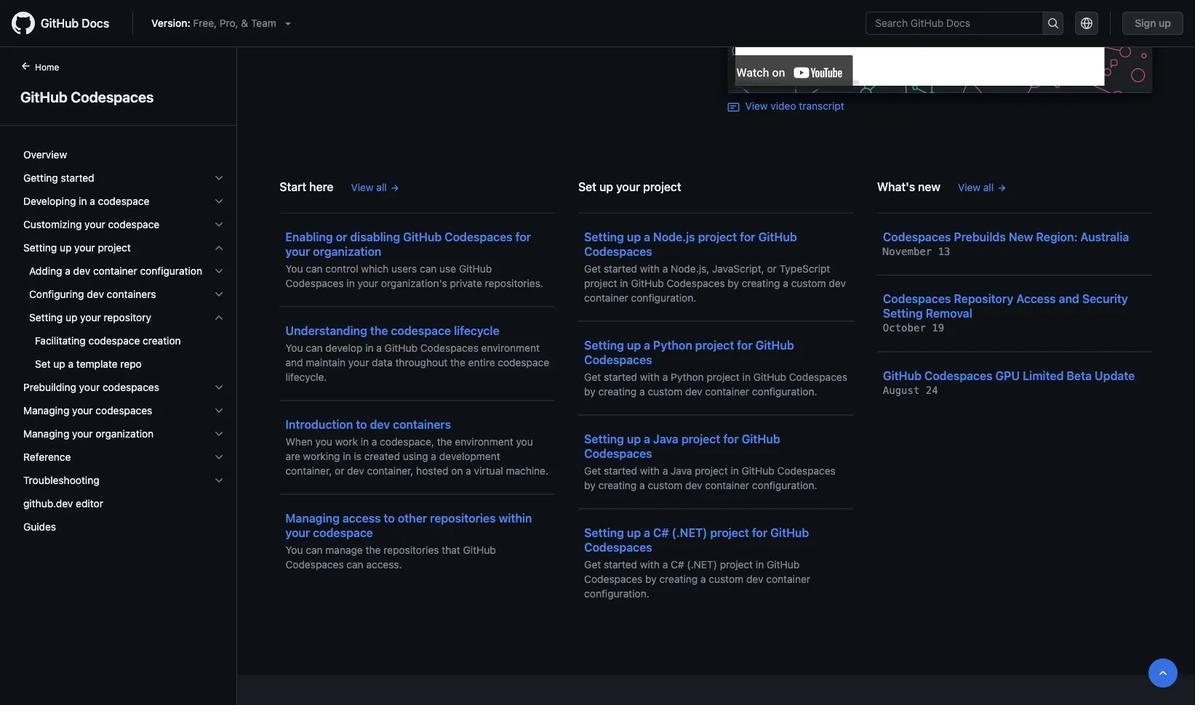 Task type: vqa. For each thing, say whether or not it's contained in the screenshot.
Setting within the Setting Up A Java Project For Github Codespaces Get Started With A Java Project In Github Codespaces By Creating A Custom Dev Container Configuration.
yes



Task type: describe. For each thing, give the bounding box(es) containing it.
prebuilding your codespaces
[[23, 382, 159, 394]]

overview link
[[17, 143, 231, 167]]

select language: current language is english image
[[1081, 17, 1093, 29]]

codespaces inside understanding the codespace lifecycle you can develop in a github codespaces environment and maintain your data throughout the entire codespace lifecycle.
[[420, 342, 479, 354]]

for for enabling or disabling github codespaces for your organization
[[516, 230, 531, 244]]

users
[[391, 263, 417, 275]]

container inside setting up a python project for github codespaces get started with a python project in github codespaces by creating a custom dev container configuration.
[[705, 386, 749, 398]]

you inside understanding the codespace lifecycle you can develop in a github codespaces environment and maintain your data throughout the entire codespace lifecycle.
[[286, 342, 303, 354]]

started for setting up a node.js project for github codespaces
[[604, 263, 637, 275]]

setting up a java project for github codespaces get started with a java project in github codespaces by creating a custom dev container configuration.
[[584, 432, 836, 491]]

virtual
[[474, 465, 503, 477]]

in inside understanding the codespace lifecycle you can develop in a github codespaces environment and maintain your data throughout the entire codespace lifecycle.
[[365, 342, 374, 354]]

started inside setting up a c# (.net) project for github codespaces get started with a c# (.net) project in github codespaces by creating a custom dev container configuration.
[[604, 559, 637, 571]]

can left use
[[420, 263, 437, 275]]

to inside introduction to dev containers when you work in a codespace, the environment you are working in is created using a development container, or dev container, hosted on a virtual machine.
[[356, 418, 367, 431]]

get for setting up a python project for github codespaces
[[584, 371, 601, 383]]

24
[[926, 385, 938, 397]]

repo
[[120, 358, 142, 370]]

start here
[[280, 180, 334, 194]]

the up the 'data'
[[370, 324, 388, 338]]

on
[[451, 465, 463, 477]]

adding a dev container configuration button
[[17, 260, 231, 283]]

codespace inside customizing your codespace 'dropdown button'
[[108, 219, 160, 231]]

pro,
[[220, 17, 238, 29]]

dev inside setting up a python project for github codespaces get started with a python project in github codespaces by creating a custom dev container configuration.
[[685, 386, 703, 398]]

facilitating codespace creation
[[35, 335, 181, 347]]

github docs link
[[12, 12, 121, 35]]

up for setting up a node.js project for github codespaces get started with a node.js, javascript, or typescript project in github codespaces by creating a custom dev container configuration.
[[627, 230, 641, 244]]

are
[[286, 450, 300, 462]]

codespace right entire
[[498, 357, 549, 369]]

home
[[35, 62, 59, 72]]

up for sign up
[[1159, 17, 1171, 29]]

1 vertical spatial c#
[[671, 559, 684, 571]]

control
[[325, 263, 358, 275]]

in inside setting up a python project for github codespaces get started with a python project in github codespaces by creating a custom dev container configuration.
[[743, 371, 751, 383]]

a inside dropdown button
[[65, 265, 70, 277]]

codespaces for managing your codespaces
[[96, 405, 152, 417]]

managing your codespaces
[[23, 405, 152, 417]]

setting up a python project for github codespaces get started with a python project in github codespaces by creating a custom dev container configuration.
[[584, 338, 848, 398]]

a inside understanding the codespace lifecycle you can develop in a github codespaces environment and maintain your data throughout the entire codespace lifecycle.
[[376, 342, 382, 354]]

sc 9kayk9 0 image for getting started
[[213, 172, 225, 184]]

github.dev editor link
[[17, 493, 231, 516]]

in inside dropdown button
[[79, 195, 87, 207]]

enabling or disabling github codespaces for your organization you can control which users can use github codespaces in your organization's private repositories.
[[286, 230, 543, 289]]

entire
[[468, 357, 495, 369]]

custom inside setting up a java project for github codespaces get started with a java project in github codespaces by creating a custom dev container configuration.
[[648, 479, 683, 491]]

access
[[1017, 292, 1056, 306]]

setting up a c# (.net) project for github codespaces get started with a c# (.net) project in github codespaces by creating a custom dev container configuration.
[[584, 526, 811, 600]]

you for managing access to other repositories within your codespace
[[286, 544, 303, 556]]

the inside introduction to dev containers when you work in a codespace, the environment you are working in is created using a development container, or dev container, hosted on a virtual machine.
[[437, 436, 452, 448]]

github codespaces link
[[17, 86, 219, 108]]

free,
[[193, 17, 217, 29]]

november
[[883, 246, 932, 258]]

customizing
[[23, 219, 82, 231]]

creating inside setting up a node.js project for github codespaces get started with a node.js, javascript, or typescript project in github codespaces by creating a custom dev container configuration.
[[742, 277, 780, 289]]

github inside understanding the codespace lifecycle you can develop in a github codespaces environment and maintain your data throughout the entire codespace lifecycle.
[[385, 342, 418, 354]]

setting up your repository
[[29, 312, 151, 324]]

set for set up a template repo
[[35, 358, 51, 370]]

organization's
[[381, 277, 447, 289]]

started for setting up a python project for github codespaces
[[604, 371, 637, 383]]

for inside setting up a c# (.net) project for github codespaces get started with a c# (.net) project in github codespaces by creating a custom dev container configuration.
[[752, 526, 768, 540]]

1 container, from the left
[[286, 465, 332, 477]]

container inside setting up a java project for github codespaces get started with a java project in github codespaces by creating a custom dev container configuration.
[[705, 479, 749, 491]]

get inside setting up a c# (.net) project for github codespaces get started with a c# (.net) project in github codespaces by creating a custom dev container configuration.
[[584, 559, 601, 571]]

in inside setting up a node.js project for github codespaces get started with a node.js, javascript, or typescript project in github codespaces by creating a custom dev container configuration.
[[620, 277, 628, 289]]

link image
[[728, 101, 740, 113]]

set up a template repo link
[[17, 353, 231, 376]]

your inside 'dropdown button'
[[85, 219, 105, 231]]

setting for node.js
[[584, 230, 624, 244]]

dev inside dropdown button
[[73, 265, 90, 277]]

all for disabling
[[376, 181, 387, 193]]

started for setting up a java project for github codespaces
[[604, 465, 637, 477]]

introduction
[[286, 418, 353, 431]]

working
[[303, 450, 340, 462]]

managing for to
[[286, 511, 340, 525]]

codespaces prebuilds new region: australia november 13
[[883, 230, 1129, 258]]

august 24 element
[[883, 385, 938, 397]]

setting up your repository button
[[17, 306, 231, 330]]

can inside understanding the codespace lifecycle you can develop in a github codespaces environment and maintain your data throughout the entire codespace lifecycle.
[[306, 342, 323, 354]]

2 container, from the left
[[367, 465, 414, 477]]

customizing your codespace button
[[17, 213, 231, 236]]

creating inside setting up a python project for github codespaces get started with a python project in github codespaces by creating a custom dev container configuration.
[[598, 386, 637, 398]]

version:
[[151, 17, 191, 29]]

in inside the 'enabling or disabling github codespaces for your organization you can control which users can use github codespaces in your organization's private repositories.'
[[347, 277, 355, 289]]

docs
[[82, 16, 109, 30]]

dev inside setting up a java project for github codespaces get started with a java project in github codespaces by creating a custom dev container configuration.
[[685, 479, 703, 491]]

that
[[442, 544, 460, 556]]

up for setting up a java project for github codespaces get started with a java project in github codespaces by creating a custom dev container configuration.
[[627, 432, 641, 446]]

set up your project
[[579, 180, 682, 194]]

1 you from the left
[[316, 436, 332, 448]]

your inside dropdown button
[[74, 242, 95, 254]]

configuration. inside setting up a node.js project for github codespaces get started with a node.js, javascript, or typescript project in github codespaces by creating a custom dev container configuration.
[[631, 292, 696, 304]]

limited
[[1023, 369, 1064, 383]]

2 you from the left
[[516, 436, 533, 448]]

getting
[[23, 172, 58, 184]]

configuring dev containers button
[[17, 283, 231, 306]]

codespaces inside the codespaces repository access and security setting removal october 19
[[883, 292, 951, 306]]

to inside the managing access to other repositories within your codespace you can manage the repositories that github codespaces can access.
[[384, 511, 395, 525]]

machine.
[[506, 465, 549, 477]]

sc 9kayk9 0 image for managing your organization
[[213, 429, 225, 440]]

configuring dev containers
[[29, 288, 156, 300]]

managing access to other repositories within your codespace you can manage the repositories that github codespaces can access.
[[286, 511, 532, 571]]

what's
[[877, 180, 915, 194]]

container inside setting up a c# (.net) project for github codespaces get started with a c# (.net) project in github codespaces by creating a custom dev container configuration.
[[766, 573, 811, 585]]

enabling
[[286, 230, 333, 244]]

and inside understanding the codespace lifecycle you can develop in a github codespaces environment and maintain your data throughout the entire codespace lifecycle.
[[286, 357, 303, 369]]

or inside introduction to dev containers when you work in a codespace, the environment you are working in is created using a development container, or dev container, hosted on a virtual machine.
[[335, 465, 344, 477]]

prebuilding your codespaces button
[[17, 376, 231, 399]]

region:
[[1036, 230, 1078, 244]]

guides
[[23, 521, 56, 533]]

developing
[[23, 195, 76, 207]]

custom inside setting up a python project for github codespaces get started with a python project in github codespaces by creating a custom dev container configuration.
[[648, 386, 683, 398]]

13
[[938, 246, 951, 258]]

team
[[251, 17, 276, 29]]

removal
[[926, 307, 973, 320]]

project inside setting up your project dropdown button
[[98, 242, 131, 254]]

hosted
[[416, 465, 449, 477]]

view all for what's new
[[958, 181, 994, 193]]

github codespaces element
[[0, 59, 237, 704]]

here
[[309, 180, 334, 194]]

gpu
[[996, 369, 1020, 383]]

update
[[1095, 369, 1135, 383]]

codespace inside facilitating codespace creation link
[[88, 335, 140, 347]]

november 13 element
[[883, 246, 951, 258]]

up for setting up a python project for github codespaces get started with a python project in github codespaces by creating a custom dev container configuration.
[[627, 338, 641, 352]]

for for setting up a python project for github codespaces
[[737, 338, 753, 352]]

reference button
[[17, 446, 231, 469]]

codespace inside the managing access to other repositories within your codespace you can manage the repositories that github codespaces can access.
[[313, 526, 373, 540]]

other
[[398, 511, 427, 525]]

maintain
[[306, 357, 346, 369]]

view video transcript
[[745, 100, 845, 112]]

developing in a codespace
[[23, 195, 149, 207]]

view all for start here
[[351, 181, 387, 193]]

disabling
[[350, 230, 400, 244]]

your inside "dropdown button"
[[79, 382, 100, 394]]

a inside setting up your repository element
[[68, 358, 74, 370]]

security
[[1083, 292, 1128, 306]]

19
[[932, 322, 944, 334]]

codespaces for prebuilding your codespaces
[[103, 382, 159, 394]]

1 vertical spatial repositories
[[384, 544, 439, 556]]

sc 9kayk9 0 image for setting up your repository
[[213, 312, 225, 324]]

or inside the 'enabling or disabling github codespaces for your organization you can control which users can use github codespaces in your organization's private repositories.'
[[336, 230, 347, 244]]

setting up your repository element containing setting up your repository
[[12, 306, 236, 376]]

search image
[[1048, 17, 1059, 29]]

using
[[403, 450, 428, 462]]

developing in a codespace button
[[17, 190, 231, 213]]

october
[[883, 322, 926, 334]]

new
[[1009, 230, 1033, 244]]

with for java
[[640, 465, 660, 477]]

codespaces inside the managing access to other repositories within your codespace you can manage the repositories that github codespaces can access.
[[286, 559, 344, 571]]

up for set up a template repo
[[53, 358, 65, 370]]

managing your codespaces button
[[17, 399, 231, 423]]

sc 9kayk9 0 image for adding a dev container configuration
[[213, 266, 225, 277]]

prebuilding
[[23, 382, 76, 394]]

by inside setting up a java project for github codespaces get started with a java project in github codespaces by creating a custom dev container configuration.
[[584, 479, 596, 491]]



Task type: locate. For each thing, give the bounding box(es) containing it.
2 view all from the left
[[958, 181, 994, 193]]

sc 9kayk9 0 image inside customizing your codespace 'dropdown button'
[[213, 219, 225, 231]]

managing inside the managing access to other repositories within your codespace you can manage the repositories that github codespaces can access.
[[286, 511, 340, 525]]

scroll to top image
[[1158, 668, 1169, 680]]

custom inside setting up a c# (.net) project for github codespaces get started with a c# (.net) project in github codespaces by creating a custom dev container configuration.
[[709, 573, 744, 585]]

for for setting up a java project for github codespaces
[[723, 432, 739, 446]]

view for codespaces prebuilds new region: australia
[[958, 181, 981, 193]]

view for enabling or disabling github codespaces for your organization
[[351, 181, 374, 193]]

template
[[76, 358, 118, 370]]

transcript
[[799, 100, 845, 112]]

view all right here
[[351, 181, 387, 193]]

1 horizontal spatial containers
[[393, 418, 451, 431]]

up for setting up your project
[[60, 242, 72, 254]]

and right access in the right top of the page
[[1059, 292, 1080, 306]]

2 vertical spatial managing
[[286, 511, 340, 525]]

environment up entire
[[481, 342, 540, 354]]

you inside the managing access to other repositories within your codespace you can manage the repositories that github codespaces can access.
[[286, 544, 303, 556]]

0 horizontal spatial view
[[351, 181, 374, 193]]

1 vertical spatial to
[[384, 511, 395, 525]]

sc 9kayk9 0 image
[[213, 172, 225, 184], [213, 219, 225, 231], [213, 242, 225, 254], [213, 289, 225, 300], [213, 312, 225, 324], [213, 475, 225, 487]]

custom
[[791, 277, 826, 289], [648, 386, 683, 398], [648, 479, 683, 491], [709, 573, 744, 585]]

by inside setting up a c# (.net) project for github codespaces get started with a c# (.net) project in github codespaces by creating a custom dev container configuration.
[[645, 573, 657, 585]]

overview
[[23, 149, 67, 161]]

a
[[90, 195, 95, 207], [644, 230, 650, 244], [663, 263, 668, 275], [65, 265, 70, 277], [783, 277, 789, 289], [644, 338, 650, 352], [376, 342, 382, 354], [68, 358, 74, 370], [663, 371, 668, 383], [640, 386, 645, 398], [644, 432, 650, 446], [372, 436, 377, 448], [431, 450, 437, 462], [466, 465, 471, 477], [663, 465, 668, 477], [640, 479, 645, 491], [644, 526, 650, 540], [663, 559, 668, 571], [701, 573, 706, 585]]

started inside setting up a python project for github codespaces get started with a python project in github codespaces by creating a custom dev container configuration.
[[604, 371, 637, 383]]

up inside dropdown button
[[65, 312, 77, 324]]

node.js
[[653, 230, 695, 244]]

3 with from the top
[[640, 465, 660, 477]]

all
[[376, 181, 387, 193], [984, 181, 994, 193]]

troubleshooting button
[[17, 469, 231, 493]]

1 view all link from the left
[[351, 180, 400, 195]]

1 horizontal spatial view all
[[958, 181, 994, 193]]

1 horizontal spatial c#
[[671, 559, 684, 571]]

adding
[[29, 265, 62, 277]]

0 vertical spatial managing
[[23, 405, 69, 417]]

to up work
[[356, 418, 367, 431]]

codespace up 'throughout'
[[391, 324, 451, 338]]

facilitating
[[35, 335, 86, 347]]

setting up your project element containing adding a dev container configuration
[[12, 260, 236, 376]]

2 sc 9kayk9 0 image from the top
[[213, 219, 225, 231]]

in inside setting up a c# (.net) project for github codespaces get started with a c# (.net) project in github codespaces by creating a custom dev container configuration.
[[756, 559, 764, 571]]

1 horizontal spatial view
[[745, 100, 768, 112]]

codespaces repository access and security setting removal october 19
[[883, 292, 1128, 334]]

all for new
[[984, 181, 994, 193]]

setting for project
[[23, 242, 57, 254]]

sc 9kayk9 0 image inside managing your codespaces dropdown button
[[213, 405, 225, 417]]

set for set up your project
[[579, 180, 597, 194]]

0 vertical spatial containers
[[107, 288, 156, 300]]

the inside the managing access to other repositories within your codespace you can manage the repositories that github codespaces can access.
[[366, 544, 381, 556]]

6 sc 9kayk9 0 image from the top
[[213, 475, 225, 487]]

setting inside setting up a node.js project for github codespaces get started with a node.js, javascript, or typescript project in github codespaces by creating a custom dev container configuration.
[[584, 230, 624, 244]]

repositories
[[430, 511, 496, 525], [384, 544, 439, 556]]

configuration.
[[631, 292, 696, 304], [752, 386, 817, 398], [752, 479, 817, 491], [584, 588, 650, 600]]

all up disabling
[[376, 181, 387, 193]]

1 horizontal spatial you
[[516, 436, 533, 448]]

in inside setting up a java project for github codespaces get started with a java project in github codespaces by creating a custom dev container configuration.
[[731, 465, 739, 477]]

5 sc 9kayk9 0 image from the top
[[213, 312, 225, 324]]

codespaces
[[103, 382, 159, 394], [96, 405, 152, 417]]

codespaces down the prebuilding your codespaces "dropdown button"
[[96, 405, 152, 417]]

sc 9kayk9 0 image inside adding a dev container configuration dropdown button
[[213, 266, 225, 277]]

your inside understanding the codespace lifecycle you can develop in a github codespaces environment and maintain your data throughout the entire codespace lifecycle.
[[348, 357, 369, 369]]

understanding
[[286, 324, 367, 338]]

setting up your project element containing setting up your project
[[12, 236, 236, 376]]

adding a dev container configuration
[[29, 265, 202, 277]]

2 with from the top
[[640, 371, 660, 383]]

1 vertical spatial organization
[[96, 428, 154, 440]]

repositories up that
[[430, 511, 496, 525]]

tooltip
[[1149, 659, 1178, 688]]

custom inside setting up a node.js project for github codespaces get started with a node.js, javascript, or typescript project in github codespaces by creating a custom dev container configuration.
[[791, 277, 826, 289]]

0 horizontal spatial and
[[286, 357, 303, 369]]

1 horizontal spatial and
[[1059, 292, 1080, 306]]

codespaces inside github codespaces gpu limited beta update august 24
[[925, 369, 993, 383]]

configuration. inside setting up a python project for github codespaces get started with a python project in github codespaces by creating a custom dev container configuration.
[[752, 386, 817, 398]]

Search GitHub Docs search field
[[867, 12, 1043, 34]]

creating inside setting up a c# (.net) project for github codespaces get started with a c# (.net) project in github codespaces by creating a custom dev container configuration.
[[660, 573, 698, 585]]

view all link
[[351, 180, 400, 195], [958, 180, 1007, 195]]

october 19 element
[[883, 322, 944, 334]]

sc 9kayk9 0 image for configuring dev containers
[[213, 289, 225, 300]]

2 get from the top
[[584, 371, 601, 383]]

2 sc 9kayk9 0 image from the top
[[213, 266, 225, 277]]

video
[[771, 100, 796, 112]]

0 horizontal spatial you
[[316, 436, 332, 448]]

1 vertical spatial managing
[[23, 428, 69, 440]]

1 vertical spatial (.net)
[[687, 559, 717, 571]]

1 horizontal spatial container,
[[367, 465, 414, 477]]

1 vertical spatial or
[[767, 263, 777, 275]]

the up development
[[437, 436, 452, 448]]

you up lifecycle. at the bottom of page
[[286, 342, 303, 354]]

sc 9kayk9 0 image inside managing your organization dropdown button
[[213, 429, 225, 440]]

1 view all from the left
[[351, 181, 387, 193]]

project
[[643, 180, 682, 194], [698, 230, 737, 244], [98, 242, 131, 254], [584, 277, 617, 289], [695, 338, 734, 352], [707, 371, 740, 383], [682, 432, 721, 446], [695, 465, 728, 477], [710, 526, 749, 540], [720, 559, 753, 571]]

sc 9kayk9 0 image inside getting started dropdown button
[[213, 172, 225, 184]]

0 horizontal spatial to
[[356, 418, 367, 431]]

0 horizontal spatial view all link
[[351, 180, 400, 195]]

up for setting up a c# (.net) project for github codespaces get started with a c# (.net) project in github codespaces by creating a custom dev container configuration.
[[627, 526, 641, 540]]

sc 9kayk9 0 image for managing your codespaces
[[213, 405, 225, 417]]

guides link
[[17, 516, 231, 539]]

troubleshooting
[[23, 475, 99, 487]]

4 sc 9kayk9 0 image from the top
[[213, 289, 225, 300]]

2 setting up your project element from the top
[[12, 260, 236, 376]]

what's new
[[877, 180, 941, 194]]

codespace inside the developing in a codespace dropdown button
[[98, 195, 149, 207]]

3 sc 9kayk9 0 image from the top
[[213, 242, 225, 254]]

all up prebuilds
[[984, 181, 994, 193]]

with for node.js
[[640, 263, 660, 275]]

organization down managing your codespaces dropdown button
[[96, 428, 154, 440]]

1 setting up your project element from the top
[[12, 236, 236, 376]]

codespace down getting started dropdown button
[[98, 195, 149, 207]]

sc 9kayk9 0 image inside the setting up your repository dropdown button
[[213, 312, 225, 324]]

1 vertical spatial codespaces
[[96, 405, 152, 417]]

by inside setting up a node.js project for github codespaces get started with a node.js, javascript, or typescript project in github codespaces by creating a custom dev container configuration.
[[728, 277, 739, 289]]

container, down "created"
[[367, 465, 414, 477]]

sc 9kayk9 0 image
[[213, 196, 225, 207], [213, 266, 225, 277], [213, 382, 225, 394], [213, 405, 225, 417], [213, 429, 225, 440], [213, 452, 225, 463]]

the left entire
[[450, 357, 466, 369]]

editor
[[76, 498, 103, 510]]

1 horizontal spatial to
[[384, 511, 395, 525]]

dev inside setting up a node.js project for github codespaces get started with a node.js, javascript, or typescript project in github codespaces by creating a custom dev container configuration.
[[829, 277, 846, 289]]

sc 9kayk9 0 image for reference
[[213, 452, 225, 463]]

0 vertical spatial organization
[[313, 244, 382, 258]]

0 horizontal spatial containers
[[107, 288, 156, 300]]

setting up your project
[[23, 242, 131, 254]]

typescript
[[780, 263, 830, 275]]

1 you from the top
[[286, 263, 303, 275]]

environment for containers
[[455, 436, 513, 448]]

codespaces inside "github codespaces" link
[[71, 88, 154, 105]]

github.dev editor
[[23, 498, 103, 510]]

and inside the codespaces repository access and security setting removal october 19
[[1059, 292, 1080, 306]]

for for setting up a node.js project for github codespaces
[[740, 230, 756, 244]]

2 vertical spatial you
[[286, 544, 303, 556]]

you up working
[[316, 436, 332, 448]]

containers up the codespace,
[[393, 418, 451, 431]]

2 you from the top
[[286, 342, 303, 354]]

sc 9kayk9 0 image for setting up your project
[[213, 242, 225, 254]]

container, down working
[[286, 465, 332, 477]]

configuration. inside setting up a java project for github codespaces get started with a java project in github codespaces by creating a custom dev container configuration.
[[752, 479, 817, 491]]

get for setting up a java project for github codespaces
[[584, 465, 601, 477]]

setting for repository
[[29, 312, 63, 324]]

view all right new
[[958, 181, 994, 193]]

2 vertical spatial or
[[335, 465, 344, 477]]

managing your organization
[[23, 428, 154, 440]]

or
[[336, 230, 347, 244], [767, 263, 777, 275], [335, 465, 344, 477]]

1 vertical spatial you
[[286, 342, 303, 354]]

up inside setting up a c# (.net) project for github codespaces get started with a c# (.net) project in github codespaces by creating a custom dev container configuration.
[[627, 526, 641, 540]]

sc 9kayk9 0 image inside reference dropdown button
[[213, 452, 225, 463]]

setting for java
[[584, 432, 624, 446]]

container inside setting up a node.js project for github codespaces get started with a node.js, javascript, or typescript project in github codespaces by creating a custom dev container configuration.
[[584, 292, 629, 304]]

sc 9kayk9 0 image for prebuilding your codespaces
[[213, 382, 225, 394]]

setting for c#
[[584, 526, 624, 540]]

lifecycle
[[454, 324, 500, 338]]

dev inside setting up a c# (.net) project for github codespaces get started with a c# (.net) project in github codespaces by creating a custom dev container configuration.
[[746, 573, 764, 585]]

manage
[[325, 544, 363, 556]]

setting up your project element
[[12, 236, 236, 376], [12, 260, 236, 376]]

sc 9kayk9 0 image inside configuring dev containers dropdown button
[[213, 289, 225, 300]]

up inside setting up a node.js project for github codespaces get started with a node.js, javascript, or typescript project in github codespaces by creating a custom dev container configuration.
[[627, 230, 641, 244]]

1 horizontal spatial all
[[984, 181, 994, 193]]

view all link up prebuilds
[[958, 180, 1007, 195]]

dev inside dropdown button
[[87, 288, 104, 300]]

for inside setting up a java project for github codespaces get started with a java project in github codespaces by creating a custom dev container configuration.
[[723, 432, 739, 446]]

a inside dropdown button
[[90, 195, 95, 207]]

for inside setting up a python project for github codespaces get started with a python project in github codespaces by creating a custom dev container configuration.
[[737, 338, 753, 352]]

can up maintain
[[306, 342, 323, 354]]

managing up manage
[[286, 511, 340, 525]]

by inside setting up a python project for github codespaces get started with a python project in github codespaces by creating a custom dev container configuration.
[[584, 386, 596, 398]]

codespaces down repo
[[103, 382, 159, 394]]

1 horizontal spatial set
[[579, 180, 597, 194]]

setting inside setting up a c# (.net) project for github codespaces get started with a c# (.net) project in github codespaces by creating a custom dev container configuration.
[[584, 526, 624, 540]]

2 view all link from the left
[[958, 180, 1007, 195]]

container,
[[286, 465, 332, 477], [367, 465, 414, 477]]

creating inside setting up a java project for github codespaces get started with a java project in github codespaces by creating a custom dev container configuration.
[[598, 479, 637, 491]]

0 vertical spatial (.net)
[[672, 526, 708, 540]]

view right here
[[351, 181, 374, 193]]

containers
[[107, 288, 156, 300], [393, 418, 451, 431]]

container inside dropdown button
[[93, 265, 137, 277]]

sign
[[1135, 17, 1156, 29]]

0 vertical spatial repositories
[[430, 511, 496, 525]]

github inside github codespaces gpu limited beta update august 24
[[883, 369, 922, 383]]

for inside the 'enabling or disabling github codespaces for your organization you can control which users can use github codespaces in your organization's private repositories.'
[[516, 230, 531, 244]]

2 setting up your repository element from the top
[[12, 330, 236, 376]]

get for setting up a node.js project for github codespaces
[[584, 263, 601, 275]]

with inside setting up a c# (.net) project for github codespaces get started with a c# (.net) project in github codespaces by creating a custom dev container configuration.
[[640, 559, 660, 571]]

repositories up access.
[[384, 544, 439, 556]]

0 vertical spatial python
[[653, 338, 693, 352]]

codespace
[[98, 195, 149, 207], [108, 219, 160, 231], [391, 324, 451, 338], [88, 335, 140, 347], [498, 357, 549, 369], [313, 526, 373, 540]]

to left other
[[384, 511, 395, 525]]

1 vertical spatial and
[[286, 357, 303, 369]]

development
[[439, 450, 500, 462]]

(.net)
[[672, 526, 708, 540], [687, 559, 717, 571]]

when
[[286, 436, 313, 448]]

view right link image
[[745, 100, 768, 112]]

get inside setting up a python project for github codespaces get started with a python project in github codespaces by creating a custom dev container configuration.
[[584, 371, 601, 383]]

node.js,
[[671, 263, 710, 275]]

codespaces inside dropdown button
[[96, 405, 152, 417]]

0 horizontal spatial container,
[[286, 465, 332, 477]]

view all link for start here
[[351, 180, 400, 195]]

view all link up disabling
[[351, 180, 400, 195]]

managing for organization
[[23, 428, 69, 440]]

set up a template repo
[[35, 358, 142, 370]]

0 vertical spatial set
[[579, 180, 597, 194]]

up inside dropdown button
[[60, 242, 72, 254]]

0 vertical spatial you
[[286, 263, 303, 275]]

configuration. inside setting up a c# (.net) project for github codespaces get started with a c# (.net) project in github codespaces by creating a custom dev container configuration.
[[584, 588, 650, 600]]

started inside setting up a node.js project for github codespaces get started with a node.js, javascript, or typescript project in github codespaces by creating a custom dev container configuration.
[[604, 263, 637, 275]]

for inside setting up a node.js project for github codespaces get started with a node.js, javascript, or typescript project in github codespaces by creating a custom dev container configuration.
[[740, 230, 756, 244]]

1 sc 9kayk9 0 image from the top
[[213, 172, 225, 184]]

up for set up your project
[[600, 180, 613, 194]]

new
[[918, 180, 941, 194]]

to
[[356, 418, 367, 431], [384, 511, 395, 525]]

1 sc 9kayk9 0 image from the top
[[213, 196, 225, 207]]

setting inside dropdown button
[[23, 242, 57, 254]]

0 horizontal spatial organization
[[96, 428, 154, 440]]

1 horizontal spatial organization
[[313, 244, 382, 258]]

you left manage
[[286, 544, 303, 556]]

sc 9kayk9 0 image for troubleshooting
[[213, 475, 225, 487]]

setting up your repository element containing facilitating codespace creation
[[12, 330, 236, 376]]

view video transcript link
[[728, 100, 845, 113]]

organization inside dropdown button
[[96, 428, 154, 440]]

codespaces
[[71, 88, 154, 105], [445, 230, 513, 244], [883, 230, 951, 244], [584, 244, 652, 258], [286, 277, 344, 289], [667, 277, 725, 289], [883, 292, 951, 306], [420, 342, 479, 354], [584, 353, 652, 367], [925, 369, 993, 383], [789, 371, 848, 383], [584, 447, 652, 461], [777, 465, 836, 477], [584, 541, 652, 554], [286, 559, 344, 571], [584, 573, 643, 585]]

setting inside dropdown button
[[29, 312, 63, 324]]

0 horizontal spatial view all
[[351, 181, 387, 193]]

1 vertical spatial environment
[[455, 436, 513, 448]]

github inside the managing access to other repositories within your codespace you can manage the repositories that github codespaces can access.
[[463, 544, 496, 556]]

view all link for what's new
[[958, 180, 1007, 195]]

with for python
[[640, 371, 660, 383]]

containers inside introduction to dev containers when you work in a codespace, the environment you are working in is created using a development container, or dev container, hosted on a virtual machine.
[[393, 418, 451, 431]]

you up machine.
[[516, 436, 533, 448]]

0 vertical spatial and
[[1059, 292, 1080, 306]]

1 vertical spatial java
[[671, 465, 692, 477]]

view
[[745, 100, 768, 112], [351, 181, 374, 193], [958, 181, 981, 193]]

github codespaces gpu limited beta update august 24
[[883, 369, 1135, 397]]

0 horizontal spatial set
[[35, 358, 51, 370]]

up inside setting up a python project for github codespaces get started with a python project in github codespaces by creating a custom dev container configuration.
[[627, 338, 641, 352]]

up inside setting up a java project for github codespaces get started with a java project in github codespaces by creating a custom dev container configuration.
[[627, 432, 641, 446]]

codespaces inside "dropdown button"
[[103, 382, 159, 394]]

sc 9kayk9 0 image for customizing your codespace
[[213, 219, 225, 231]]

develop
[[325, 342, 363, 354]]

2 horizontal spatial view
[[958, 181, 981, 193]]

can left control
[[306, 263, 323, 275]]

setting inside setting up a java project for github codespaces get started with a java project in github codespaces by creating a custom dev container configuration.
[[584, 432, 624, 446]]

codespace down the developing in a codespace dropdown button at the left of the page
[[108, 219, 160, 231]]

up for setting up your repository
[[65, 312, 77, 324]]

organization up control
[[313, 244, 382, 258]]

codespace up manage
[[313, 526, 373, 540]]

javascript,
[[712, 263, 764, 275]]

0 horizontal spatial all
[[376, 181, 387, 193]]

0 horizontal spatial c#
[[653, 526, 669, 540]]

organization
[[313, 244, 382, 258], [96, 428, 154, 440]]

you for enabling or disabling github codespaces for your organization
[[286, 263, 303, 275]]

sc 9kayk9 0 image inside the developing in a codespace dropdown button
[[213, 196, 225, 207]]

home link
[[15, 60, 82, 75]]

repository
[[954, 292, 1014, 306]]

1 horizontal spatial view all link
[[958, 180, 1007, 195]]

1 setting up your repository element from the top
[[12, 306, 236, 376]]

set inside github codespaces element
[[35, 358, 51, 370]]

your inside the managing access to other repositories within your codespace you can manage the repositories that github codespaces can access.
[[286, 526, 310, 540]]

0 vertical spatial c#
[[653, 526, 669, 540]]

sc 9kayk9 0 image for developing in a codespace
[[213, 196, 225, 207]]

managing your organization button
[[17, 423, 231, 446]]

containers up repository
[[107, 288, 156, 300]]

can down manage
[[347, 559, 364, 571]]

managing for codespaces
[[23, 405, 69, 417]]

the up access.
[[366, 544, 381, 556]]

0 vertical spatial java
[[653, 432, 679, 446]]

codespace,
[[380, 436, 434, 448]]

None search field
[[866, 12, 1064, 35]]

and up lifecycle. at the bottom of page
[[286, 357, 303, 369]]

access
[[343, 511, 381, 525]]

setting for python
[[584, 338, 624, 352]]

private
[[450, 277, 482, 289]]

3 sc 9kayk9 0 image from the top
[[213, 382, 225, 394]]

setting inside the codespaces repository access and security setting removal october 19
[[883, 307, 923, 320]]

3 you from the top
[[286, 544, 303, 556]]

5 sc 9kayk9 0 image from the top
[[213, 429, 225, 440]]

2 all from the left
[[984, 181, 994, 193]]

your
[[616, 180, 640, 194], [85, 219, 105, 231], [74, 242, 95, 254], [286, 244, 310, 258], [358, 277, 378, 289], [80, 312, 101, 324], [348, 357, 369, 369], [79, 382, 100, 394], [72, 405, 93, 417], [72, 428, 93, 440], [286, 526, 310, 540]]

codespaces inside codespaces prebuilds new region: australia november 13
[[883, 230, 951, 244]]

view all
[[351, 181, 387, 193], [958, 181, 994, 193]]

organization inside the 'enabling or disabling github codespaces for your organization you can control which users can use github codespaces in your organization's private repositories.'
[[313, 244, 382, 258]]

triangle down image
[[282, 17, 294, 29]]

setting up your repository element
[[12, 306, 236, 376], [12, 330, 236, 376]]

environment for lifecycle
[[481, 342, 540, 354]]

0 vertical spatial environment
[[481, 342, 540, 354]]

introduction to dev containers when you work in a codespace, the environment you are working in is created using a development container, or dev container, hosted on a virtual machine.
[[286, 418, 549, 477]]

3 get from the top
[[584, 465, 601, 477]]

can left manage
[[306, 544, 323, 556]]

1 get from the top
[[584, 263, 601, 275]]

with inside setting up a python project for github codespaces get started with a python project in github codespaces by creating a custom dev container configuration.
[[640, 371, 660, 383]]

4 with from the top
[[640, 559, 660, 571]]

started inside dropdown button
[[61, 172, 94, 184]]

1 vertical spatial containers
[[393, 418, 451, 431]]

repository
[[104, 312, 151, 324]]

codespace down the setting up your repository dropdown button
[[88, 335, 140, 347]]

1 vertical spatial set
[[35, 358, 51, 370]]

use
[[440, 263, 456, 275]]

you down enabling
[[286, 263, 303, 275]]

github docs
[[41, 16, 109, 30]]

0 vertical spatial to
[[356, 418, 367, 431]]

github codespaces
[[20, 88, 154, 105]]

created
[[364, 450, 400, 462]]

or up control
[[336, 230, 347, 244]]

&
[[241, 17, 248, 29]]

managing down the prebuilding
[[23, 405, 69, 417]]

you inside the 'enabling or disabling github codespaces for your organization you can control which users can use github codespaces in your organization's private repositories.'
[[286, 263, 303, 275]]

creation
[[143, 335, 181, 347]]

6 sc 9kayk9 0 image from the top
[[213, 452, 225, 463]]

or left typescript
[[767, 263, 777, 275]]

4 sc 9kayk9 0 image from the top
[[213, 405, 225, 417]]

you
[[316, 436, 332, 448], [516, 436, 533, 448]]

is
[[354, 450, 362, 462]]

0 vertical spatial codespaces
[[103, 382, 159, 394]]

0 vertical spatial or
[[336, 230, 347, 244]]

beta
[[1067, 369, 1092, 383]]

within
[[499, 511, 532, 525]]

facilitating codespace creation link
[[17, 330, 231, 353]]

container
[[93, 265, 137, 277], [584, 292, 629, 304], [705, 386, 749, 398], [705, 479, 749, 491], [766, 573, 811, 585]]

environment inside understanding the codespace lifecycle you can develop in a github codespaces environment and maintain your data throughout the entire codespace lifecycle.
[[481, 342, 540, 354]]

view right new
[[958, 181, 981, 193]]

get
[[584, 263, 601, 275], [584, 371, 601, 383], [584, 465, 601, 477], [584, 559, 601, 571]]

the
[[370, 324, 388, 338], [450, 357, 466, 369], [437, 436, 452, 448], [366, 544, 381, 556]]

environment up development
[[455, 436, 513, 448]]

sc 9kayk9 0 image inside setting up your project dropdown button
[[213, 242, 225, 254]]

containers inside configuring dev containers dropdown button
[[107, 288, 156, 300]]

configuration
[[140, 265, 202, 277]]

4 get from the top
[[584, 559, 601, 571]]

managing up reference at the left of page
[[23, 428, 69, 440]]

1 vertical spatial python
[[671, 371, 704, 383]]

or inside setting up a node.js project for github codespaces get started with a node.js, javascript, or typescript project in github codespaces by creating a custom dev container configuration.
[[767, 263, 777, 275]]

1 with from the top
[[640, 263, 660, 275]]

with inside setting up a java project for github codespaces get started with a java project in github codespaces by creating a custom dev container configuration.
[[640, 465, 660, 477]]

or down working
[[335, 465, 344, 477]]

1 all from the left
[[376, 181, 387, 193]]



